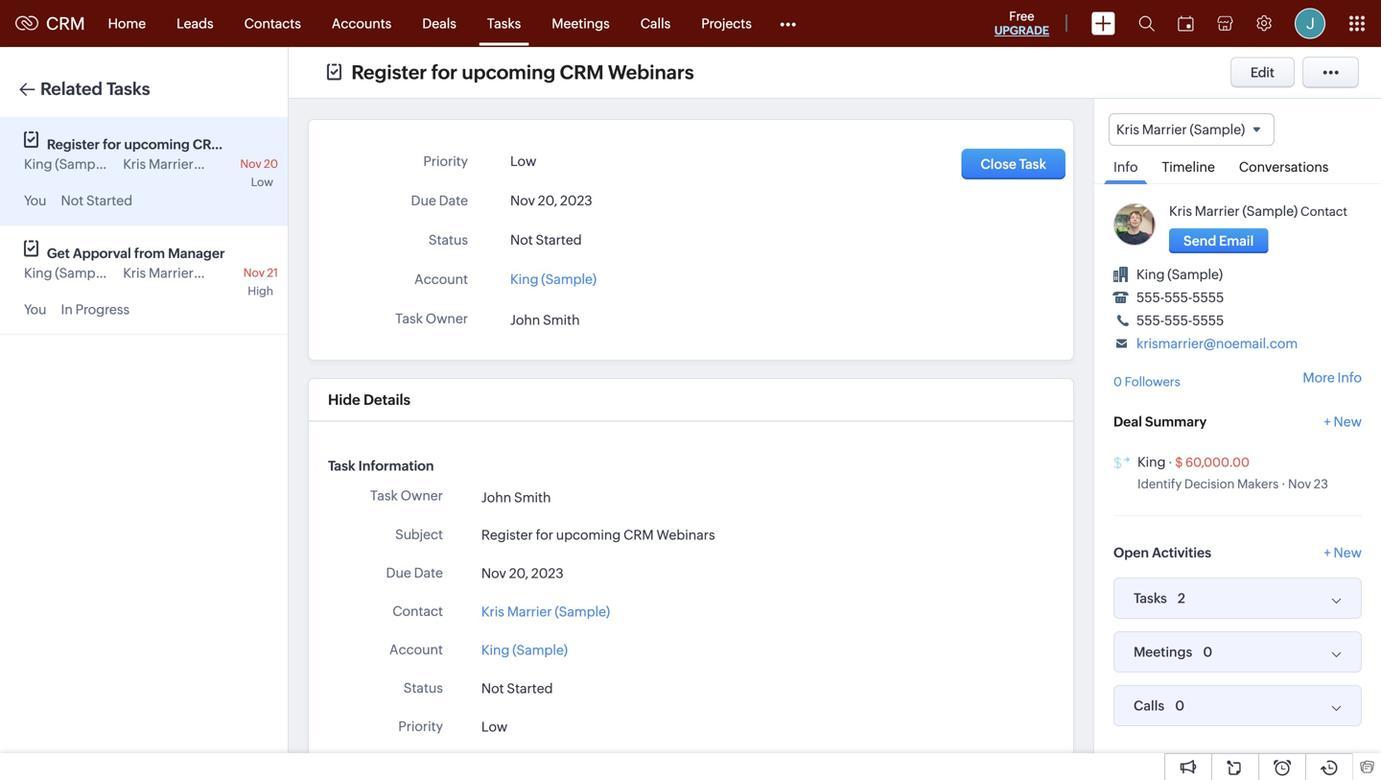 Task type: locate. For each thing, give the bounding box(es) containing it.
0 horizontal spatial for
[[103, 137, 121, 152]]

king
[[24, 156, 52, 172], [24, 265, 52, 281], [1137, 267, 1165, 282], [511, 272, 539, 287], [1138, 455, 1166, 470], [482, 642, 510, 658]]

webinars inside "register for upcoming crm webinars nov 20"
[[227, 137, 287, 152]]

1 vertical spatial you
[[24, 302, 47, 317]]

tasks link
[[472, 0, 537, 47]]

contact down the conversations
[[1301, 205, 1348, 219]]

1 horizontal spatial calls
[[1134, 698, 1165, 714]]

register down accounts 'link'
[[352, 61, 427, 83]]

projects link
[[686, 0, 768, 47]]

upcoming
[[462, 61, 556, 83], [124, 137, 190, 152], [556, 527, 621, 543]]

due
[[411, 193, 436, 208], [386, 565, 411, 580]]

0 vertical spatial 0
[[1114, 375, 1123, 389]]

2 horizontal spatial tasks
[[1134, 591, 1168, 606]]

1 horizontal spatial low
[[482, 719, 508, 734]]

task owner down information
[[370, 488, 443, 503]]

2 vertical spatial upcoming
[[556, 527, 621, 543]]

tasks
[[487, 16, 521, 31], [106, 79, 150, 99], [1134, 591, 1168, 606]]

1 horizontal spatial contact
[[1301, 205, 1348, 219]]

+ new down 23
[[1325, 545, 1363, 561]]

0 horizontal spatial info
[[1114, 159, 1139, 175]]

owner
[[426, 311, 468, 326], [401, 488, 443, 503]]

activities
[[1153, 545, 1212, 561]]

hide
[[328, 392, 361, 408]]

0 vertical spatial priority
[[424, 154, 468, 169]]

0 horizontal spatial contact
[[393, 603, 443, 619]]

2 vertical spatial started
[[507, 681, 553, 696]]

create menu element
[[1081, 0, 1128, 47]]

0 vertical spatial 555-555-5555
[[1137, 290, 1225, 305]]

kris marrier (sample) link
[[1170, 204, 1299, 219], [482, 602, 610, 622]]

webinars
[[608, 61, 694, 83], [227, 137, 287, 152], [657, 527, 715, 543]]

1 vertical spatial 20,
[[509, 566, 529, 581]]

king (sample)
[[24, 156, 110, 172], [24, 265, 110, 281], [1137, 267, 1224, 282], [511, 272, 597, 287], [482, 642, 568, 658]]

0
[[1114, 375, 1123, 389], [1204, 644, 1213, 660], [1176, 698, 1185, 714]]

tasks right related
[[106, 79, 150, 99]]

info left the timeline
[[1114, 159, 1139, 175]]

+ down 23
[[1325, 545, 1332, 561]]

marrier
[[1143, 122, 1188, 137], [149, 156, 194, 172], [1195, 204, 1240, 219], [149, 265, 194, 281], [507, 604, 552, 619]]

· left the $
[[1169, 456, 1173, 470]]

status
[[429, 232, 468, 248], [404, 680, 443, 696]]

task down the task information
[[370, 488, 398, 503]]

1 vertical spatial kris marrier (sample) link
[[482, 602, 610, 622]]

for
[[431, 61, 458, 83], [103, 137, 121, 152], [536, 527, 554, 543]]

kris marrier (sample)
[[1117, 122, 1246, 137], [123, 156, 252, 172], [123, 265, 252, 281], [482, 604, 610, 619]]

conversations
[[1240, 159, 1329, 175]]

leads
[[177, 16, 214, 31]]

register for upcoming crm webinars
[[352, 61, 694, 83], [482, 527, 715, 543]]

2 you from the top
[[24, 302, 47, 317]]

1 horizontal spatial for
[[431, 61, 458, 83]]

2023
[[560, 193, 593, 208], [532, 566, 564, 581]]

2 horizontal spatial 0
[[1204, 644, 1213, 660]]

john smith
[[511, 312, 580, 328], [482, 490, 551, 505]]

1 vertical spatial due
[[386, 565, 411, 580]]

+ new
[[1325, 414, 1363, 430], [1325, 545, 1363, 561]]

1 vertical spatial status
[[404, 680, 443, 696]]

crm link
[[15, 14, 85, 33]]

calendar image
[[1178, 16, 1195, 31]]

Kris Marrier (Sample) field
[[1109, 113, 1276, 146]]

1 vertical spatial upcoming
[[124, 137, 190, 152]]

0 vertical spatial new
[[1334, 414, 1363, 430]]

0 vertical spatial low
[[511, 154, 537, 169]]

king · $ 60,000.00 identify decision makers · nov 23
[[1138, 455, 1329, 491]]

kris
[[1117, 122, 1140, 137], [123, 156, 146, 172], [1170, 204, 1193, 219], [123, 265, 146, 281], [482, 604, 505, 619]]

create menu image
[[1092, 12, 1116, 35]]

0 vertical spatial info
[[1114, 159, 1139, 175]]

new
[[1334, 414, 1363, 430], [1334, 545, 1363, 561]]

2 vertical spatial register
[[482, 527, 533, 543]]

0 vertical spatial for
[[431, 61, 458, 83]]

meetings down 2
[[1134, 644, 1193, 660]]

task left information
[[328, 458, 356, 474]]

close task
[[981, 156, 1047, 172]]

1 vertical spatial not
[[511, 232, 533, 248]]

None button
[[1170, 229, 1269, 254]]

0 vertical spatial 20,
[[538, 193, 558, 208]]

1 vertical spatial meetings
[[1134, 644, 1193, 660]]

edit
[[1251, 65, 1275, 80]]

register down related
[[47, 137, 100, 152]]

priority
[[424, 154, 468, 169], [399, 719, 443, 734]]

contact inside kris marrier (sample) contact
[[1301, 205, 1348, 219]]

contacts
[[244, 16, 301, 31]]

crm
[[46, 14, 85, 33], [560, 61, 604, 83], [193, 137, 224, 152], [624, 527, 654, 543]]

+ new down the 'more info'
[[1325, 414, 1363, 430]]

1 you from the top
[[24, 193, 47, 208]]

calls link
[[625, 0, 686, 47]]

in
[[61, 302, 73, 317]]

1 vertical spatial 2023
[[532, 566, 564, 581]]

accounts
[[332, 16, 392, 31]]

marrier inside field
[[1143, 122, 1188, 137]]

info right the more at the top right of the page
[[1338, 370, 1363, 385]]

555-
[[1137, 290, 1165, 305], [1165, 290, 1193, 305], [1137, 313, 1165, 328], [1165, 313, 1193, 328]]

1 vertical spatial ·
[[1282, 477, 1286, 491]]

1 vertical spatial 555-555-5555
[[1137, 313, 1225, 328]]

contact down subject
[[393, 603, 443, 619]]

0 horizontal spatial ·
[[1169, 456, 1173, 470]]

1 vertical spatial nov 20, 2023
[[482, 566, 564, 581]]

0 horizontal spatial low
[[251, 176, 273, 189]]

0 horizontal spatial meetings
[[552, 16, 610, 31]]

task owner up the details
[[395, 311, 468, 326]]

1 vertical spatial 0
[[1204, 644, 1213, 660]]

calls
[[641, 16, 671, 31], [1134, 698, 1165, 714]]

1 vertical spatial register
[[47, 137, 100, 152]]

2 horizontal spatial for
[[536, 527, 554, 543]]

5555
[[1193, 290, 1225, 305], [1193, 313, 1225, 328]]

1 + new from the top
[[1325, 414, 1363, 430]]

0 vertical spatial date
[[439, 193, 468, 208]]

profile image
[[1295, 8, 1326, 39]]

1 vertical spatial low
[[251, 176, 273, 189]]

+ down the 'more info'
[[1325, 414, 1332, 430]]

1 vertical spatial smith
[[514, 490, 551, 505]]

1 vertical spatial new
[[1334, 545, 1363, 561]]

nov inside "register for upcoming crm webinars nov 20"
[[240, 157, 262, 170]]

related
[[40, 79, 103, 99]]

crm inside "register for upcoming crm webinars nov 20"
[[193, 137, 224, 152]]

meetings
[[552, 16, 610, 31], [1134, 644, 1193, 660]]

0 for meetings
[[1204, 644, 1213, 660]]

(sample)
[[1190, 122, 1246, 137], [55, 156, 110, 172], [196, 156, 252, 172], [1243, 204, 1299, 219], [55, 265, 110, 281], [196, 265, 252, 281], [1168, 267, 1224, 282], [542, 272, 597, 287], [555, 604, 610, 619], [513, 642, 568, 658]]

not started
[[61, 193, 132, 208], [511, 232, 582, 248], [482, 681, 553, 696]]

you
[[24, 193, 47, 208], [24, 302, 47, 317]]

not
[[61, 193, 84, 208], [511, 232, 533, 248], [482, 681, 504, 696]]

meetings left calls link
[[552, 16, 610, 31]]

2 horizontal spatial not
[[511, 232, 533, 248]]

related tasks
[[40, 79, 150, 99]]

0 vertical spatial 2023
[[560, 193, 593, 208]]

in progress
[[61, 302, 130, 317]]

register right subject
[[482, 527, 533, 543]]

1 vertical spatial for
[[103, 137, 121, 152]]

1 vertical spatial + new
[[1325, 545, 1363, 561]]

1 vertical spatial task owner
[[370, 488, 443, 503]]

contact
[[1301, 205, 1348, 219], [393, 603, 443, 619]]

deals
[[423, 16, 457, 31]]

register for upcoming crm webinars nov 20
[[47, 137, 287, 170]]

20,
[[538, 193, 558, 208], [509, 566, 529, 581]]

0 vertical spatial due
[[411, 193, 436, 208]]

+
[[1325, 414, 1332, 430], [1325, 545, 1332, 561]]

2 new from the top
[[1334, 545, 1363, 561]]

due date
[[411, 193, 468, 208], [386, 565, 443, 580]]

0 vertical spatial owner
[[426, 311, 468, 326]]

kris inside kris marrier (sample) field
[[1117, 122, 1140, 137]]

low
[[511, 154, 537, 169], [251, 176, 273, 189], [482, 719, 508, 734]]

king (sample) link
[[511, 266, 597, 287], [1137, 267, 1224, 282], [482, 640, 568, 660]]

· right makers
[[1282, 477, 1286, 491]]

0 horizontal spatial register
[[47, 137, 100, 152]]

kris inside the kris marrier (sample) link
[[482, 604, 505, 619]]

nov
[[240, 157, 262, 170], [511, 193, 535, 208], [243, 266, 265, 279], [1289, 477, 1312, 491], [482, 566, 507, 581]]

1 horizontal spatial meetings
[[1134, 644, 1193, 660]]

1 vertical spatial 5555
[[1193, 313, 1225, 328]]

$
[[1176, 456, 1184, 470]]

1 horizontal spatial kris marrier (sample) link
[[1170, 204, 1299, 219]]

1 vertical spatial priority
[[399, 719, 443, 734]]

nov inside get apporval from manager nov 21
[[243, 266, 265, 279]]

timeline link
[[1153, 146, 1225, 183]]

profile element
[[1284, 0, 1338, 47]]

0 vertical spatial task owner
[[395, 311, 468, 326]]

0 horizontal spatial kris marrier (sample) link
[[482, 602, 610, 622]]

1 vertical spatial due date
[[386, 565, 443, 580]]

nov inside king · $ 60,000.00 identify decision makers · nov 23
[[1289, 477, 1312, 491]]

tasks right deals link
[[487, 16, 521, 31]]

get apporval from manager nov 21
[[47, 246, 278, 279]]

accounts link
[[317, 0, 407, 47]]

0 vertical spatial + new
[[1325, 414, 1363, 430]]

kris marrier (sample) inside kris marrier (sample) field
[[1117, 122, 1246, 137]]

hide details link
[[328, 392, 411, 408]]

0 vertical spatial meetings
[[552, 16, 610, 31]]

you for not started
[[24, 193, 47, 208]]

task up the details
[[395, 311, 423, 326]]

1 horizontal spatial register
[[352, 61, 427, 83]]

2 vertical spatial 0
[[1176, 698, 1185, 714]]

1 vertical spatial webinars
[[227, 137, 287, 152]]

1 555-555-5555 from the top
[[1137, 290, 1225, 305]]

1 vertical spatial info
[[1338, 370, 1363, 385]]

0 vertical spatial not
[[61, 193, 84, 208]]

1 horizontal spatial not
[[482, 681, 504, 696]]

timeline
[[1163, 159, 1216, 175]]

555-555-5555
[[1137, 290, 1225, 305], [1137, 313, 1225, 328]]

nov 20, 2023
[[511, 193, 593, 208], [482, 566, 564, 581]]

1 vertical spatial john smith
[[482, 490, 551, 505]]

0 vertical spatial register
[[352, 61, 427, 83]]

task owner
[[395, 311, 468, 326], [370, 488, 443, 503]]

0 vertical spatial 5555
[[1193, 290, 1225, 305]]

0 vertical spatial register for upcoming crm webinars
[[352, 61, 694, 83]]

tasks left 2
[[1134, 591, 1168, 606]]

20
[[264, 157, 278, 170]]

0 vertical spatial calls
[[641, 16, 671, 31]]

from
[[134, 246, 165, 261]]



Task type: describe. For each thing, give the bounding box(es) containing it.
deal summary
[[1114, 414, 1207, 430]]

23
[[1314, 477, 1329, 491]]

register inside "register for upcoming crm webinars nov 20"
[[47, 137, 100, 152]]

details
[[364, 392, 411, 408]]

followers
[[1125, 375, 1181, 389]]

0 vertical spatial account
[[415, 272, 468, 287]]

1 vertical spatial started
[[536, 232, 582, 248]]

2 vertical spatial low
[[482, 719, 508, 734]]

task information
[[328, 458, 434, 474]]

2 vertical spatial not
[[482, 681, 504, 696]]

2
[[1178, 591, 1186, 606]]

more
[[1303, 370, 1336, 385]]

apporval
[[73, 246, 131, 261]]

free upgrade
[[995, 9, 1050, 37]]

1 horizontal spatial 20,
[[538, 193, 558, 208]]

task right close
[[1020, 156, 1047, 172]]

1 5555 from the top
[[1193, 290, 1225, 305]]

0 vertical spatial started
[[86, 193, 132, 208]]

0 vertical spatial not started
[[61, 193, 132, 208]]

2 555-555-5555 from the top
[[1137, 313, 1225, 328]]

1 vertical spatial account
[[390, 642, 443, 657]]

0 vertical spatial ·
[[1169, 456, 1173, 470]]

0 vertical spatial nov 20, 2023
[[511, 193, 593, 208]]

1 vertical spatial owner
[[401, 488, 443, 503]]

Other Modules field
[[768, 8, 809, 39]]

1 new from the top
[[1334, 414, 1363, 430]]

info inside info link
[[1114, 159, 1139, 175]]

0 horizontal spatial calls
[[641, 16, 671, 31]]

home
[[108, 16, 146, 31]]

1 vertical spatial not started
[[511, 232, 582, 248]]

makers
[[1238, 477, 1279, 491]]

0 horizontal spatial 0
[[1114, 375, 1123, 389]]

2 vertical spatial not started
[[482, 681, 553, 696]]

deals link
[[407, 0, 472, 47]]

1 + from the top
[[1325, 414, 1332, 430]]

progress
[[75, 302, 130, 317]]

2 5555 from the top
[[1193, 313, 1225, 328]]

0 vertical spatial smith
[[543, 312, 580, 328]]

1 vertical spatial tasks
[[106, 79, 150, 99]]

hide details
[[328, 392, 411, 408]]

21
[[267, 266, 278, 279]]

1 vertical spatial contact
[[393, 603, 443, 619]]

high
[[248, 285, 273, 297]]

edit button
[[1231, 57, 1295, 88]]

1 horizontal spatial tasks
[[487, 16, 521, 31]]

close task link
[[962, 149, 1066, 179]]

1 horizontal spatial ·
[[1282, 477, 1286, 491]]

+ new link
[[1325, 414, 1363, 439]]

decision
[[1185, 477, 1235, 491]]

manager
[[168, 246, 225, 261]]

0 vertical spatial due date
[[411, 193, 468, 208]]

information
[[359, 458, 434, 474]]

1 vertical spatial register for upcoming crm webinars
[[482, 527, 715, 543]]

subject
[[395, 527, 443, 542]]

1 vertical spatial john
[[482, 490, 512, 505]]

you for in progress
[[24, 302, 47, 317]]

home link
[[93, 0, 161, 47]]

kris marrier (sample) contact
[[1170, 204, 1348, 219]]

krismarrier@noemail.com link
[[1137, 336, 1299, 351]]

2 horizontal spatial register
[[482, 527, 533, 543]]

more info link
[[1303, 370, 1363, 385]]

2 + from the top
[[1325, 545, 1332, 561]]

leads link
[[161, 0, 229, 47]]

close
[[981, 156, 1017, 172]]

open activities
[[1114, 545, 1212, 561]]

0 vertical spatial webinars
[[608, 61, 694, 83]]

1 horizontal spatial info
[[1338, 370, 1363, 385]]

upgrade
[[995, 24, 1050, 37]]

meetings inside meetings link
[[552, 16, 610, 31]]

60,000.00
[[1186, 456, 1250, 470]]

2 vertical spatial tasks
[[1134, 591, 1168, 606]]

(sample) inside field
[[1190, 122, 1246, 137]]

2 + new from the top
[[1325, 545, 1363, 561]]

search element
[[1128, 0, 1167, 47]]

0 vertical spatial upcoming
[[462, 61, 556, 83]]

2 vertical spatial webinars
[[657, 527, 715, 543]]

1 vertical spatial calls
[[1134, 698, 1165, 714]]

get
[[47, 246, 70, 261]]

projects
[[702, 16, 752, 31]]

king link
[[1138, 455, 1166, 470]]

for inside "register for upcoming crm webinars nov 20"
[[103, 137, 121, 152]]

krismarrier@noemail.com
[[1137, 336, 1299, 351]]

0 vertical spatial john
[[511, 312, 541, 328]]

1 vertical spatial date
[[414, 565, 443, 580]]

2 vertical spatial for
[[536, 527, 554, 543]]

0 vertical spatial status
[[429, 232, 468, 248]]

meetings link
[[537, 0, 625, 47]]

deal
[[1114, 414, 1143, 430]]

king inside king · $ 60,000.00 identify decision makers · nov 23
[[1138, 455, 1166, 470]]

open
[[1114, 545, 1150, 561]]

summary
[[1146, 414, 1207, 430]]

info link
[[1105, 146, 1148, 184]]

0 horizontal spatial not
[[61, 193, 84, 208]]

upcoming inside "register for upcoming crm webinars nov 20"
[[124, 137, 190, 152]]

free
[[1010, 9, 1035, 24]]

0 vertical spatial kris marrier (sample) link
[[1170, 204, 1299, 219]]

0 followers
[[1114, 375, 1181, 389]]

0 vertical spatial john smith
[[511, 312, 580, 328]]

contacts link
[[229, 0, 317, 47]]

identify
[[1138, 477, 1183, 491]]

conversations link
[[1230, 146, 1339, 183]]

0 for calls
[[1176, 698, 1185, 714]]

2 horizontal spatial low
[[511, 154, 537, 169]]

search image
[[1139, 15, 1155, 32]]

more info
[[1303, 370, 1363, 385]]



Task type: vqa. For each thing, say whether or not it's contained in the screenshot.
Alert
no



